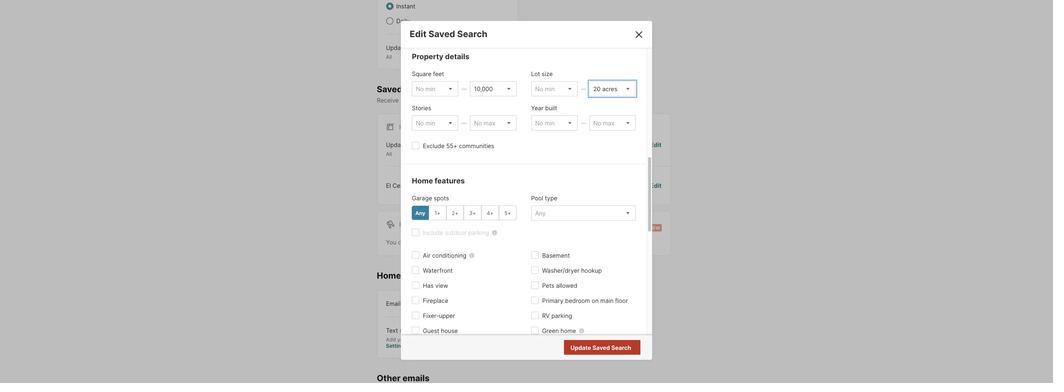 Task type: describe. For each thing, give the bounding box(es) containing it.
instant
[[397, 3, 416, 10]]

has
[[423, 282, 434, 289]]

type
[[545, 195, 558, 202]]

fireplace
[[423, 297, 449, 304]]

pets
[[542, 282, 555, 289]]

1 all from the top
[[386, 54, 392, 60]]

search
[[524, 97, 542, 104]]

for
[[520, 239, 528, 246]]

garage
[[412, 195, 432, 202]]

conditioning
[[432, 252, 467, 259]]

pool
[[531, 195, 544, 202]]

pets allowed
[[542, 282, 578, 289]]

communities
[[459, 142, 495, 150]]

add your phone number in
[[386, 336, 452, 342]]

create
[[410, 239, 428, 246]]

garage spots
[[412, 195, 449, 202]]

update saved search button
[[564, 340, 641, 355]]

3+ radio
[[464, 206, 482, 220]]

for for for sale
[[399, 124, 411, 131]]

types for the middle 'edit' button
[[408, 141, 424, 149]]

el
[[386, 182, 391, 189]]

searching
[[492, 239, 519, 246]]

has view
[[423, 282, 448, 289]]

home features
[[412, 177, 465, 185]]

saved inside saved searches receive timely notifications based on your preferred search filters.
[[377, 84, 403, 94]]

property details
[[412, 52, 470, 61]]

rv parking
[[542, 312, 572, 320]]

based
[[455, 97, 472, 104]]

receive
[[377, 97, 399, 104]]

property
[[412, 52, 444, 61]]

house
[[441, 327, 458, 335]]

feet
[[433, 70, 444, 78]]

waterfront
[[423, 267, 453, 274]]

search for update saved search
[[612, 344, 632, 352]]

outdoor
[[445, 229, 467, 236]]

allowed
[[556, 282, 578, 289]]

Daily radio
[[386, 17, 394, 25]]

no results
[[602, 344, 631, 352]]

notifications
[[419, 97, 453, 104]]

number
[[426, 336, 445, 342]]

for sale
[[399, 124, 427, 131]]

home tours
[[377, 271, 425, 281]]

include
[[423, 229, 443, 236]]

size
[[542, 70, 553, 78]]

filters.
[[544, 97, 561, 104]]

email
[[386, 300, 401, 307]]

preferred
[[496, 97, 522, 104]]

2 update types all from the top
[[386, 141, 424, 157]]

5+ radio
[[499, 206, 517, 220]]

55+
[[447, 142, 458, 150]]

cerrito
[[393, 182, 412, 189]]

phone
[[410, 336, 425, 342]]

any
[[416, 210, 426, 216]]

in
[[446, 336, 451, 342]]

green
[[542, 327, 559, 335]]

features
[[435, 177, 465, 185]]

5+
[[505, 210, 511, 216]]

you
[[386, 239, 397, 246]]

no results button
[[593, 341, 640, 355]]

4+
[[487, 210, 494, 216]]

built
[[545, 104, 557, 112]]

results
[[611, 344, 631, 352]]

can
[[398, 239, 408, 246]]

no
[[602, 344, 610, 352]]

option group inside the "edit saved search" dialog
[[412, 206, 517, 220]]

year
[[531, 104, 544, 112]]

details
[[445, 52, 470, 61]]

1 horizontal spatial parking
[[552, 312, 572, 320]]

rent
[[413, 221, 428, 228]]

view
[[436, 282, 448, 289]]

washer/dryer
[[542, 267, 580, 274]]

basement
[[542, 252, 570, 259]]

guest
[[423, 327, 440, 335]]

washer/dryer hookup
[[542, 267, 602, 274]]

1+ radio
[[429, 206, 447, 220]]

0 horizontal spatial your
[[398, 336, 408, 342]]

include outdoor parking
[[423, 229, 489, 236]]

home for home features
[[412, 177, 433, 185]]

account
[[452, 336, 473, 342]]

1 vertical spatial edit button
[[651, 141, 662, 157]]

edit for the middle 'edit' button
[[651, 141, 662, 149]]

search for edit saved search
[[457, 29, 488, 39]]

update inside button
[[571, 344, 591, 352]]

1+
[[435, 210, 441, 216]]

air
[[423, 252, 431, 259]]

searches inside saved searches receive timely notifications based on your preferred search filters.
[[404, 84, 443, 94]]

on inside the "edit saved search" dialog
[[592, 297, 599, 304]]

fixer-
[[423, 312, 439, 320]]

text
[[386, 327, 398, 334]]

spots
[[434, 195, 449, 202]]



Task type: vqa. For each thing, say whether or not it's contained in the screenshot.
5
no



Task type: locate. For each thing, give the bounding box(es) containing it.
0 vertical spatial on
[[474, 97, 480, 104]]

edit for the bottommost 'edit' button
[[651, 182, 662, 189]]

primary bedroom on main floor
[[542, 297, 628, 304]]

1 for from the top
[[399, 124, 411, 131]]

1 vertical spatial on
[[592, 297, 599, 304]]

0 vertical spatial types
[[408, 44, 424, 51]]

on inside saved searches receive timely notifications based on your preferred search filters.
[[474, 97, 480, 104]]

0 vertical spatial edit button
[[498, 43, 509, 60]]

1 vertical spatial all
[[386, 151, 392, 157]]

pool type
[[531, 195, 558, 202]]

search inside button
[[612, 344, 632, 352]]

types up property
[[408, 44, 424, 51]]

None checkbox
[[485, 326, 509, 336]]

2 vertical spatial update
[[571, 344, 591, 352]]

1 vertical spatial update
[[386, 141, 407, 149]]

search up details
[[457, 29, 488, 39]]

edit saved search
[[410, 29, 488, 39]]

0 horizontal spatial search
[[457, 29, 488, 39]]

types for 'edit' button to the top
[[408, 44, 424, 51]]

while
[[476, 239, 490, 246]]

home up garage
[[412, 177, 433, 185]]

2 vertical spatial edit button
[[651, 181, 662, 190]]

upper
[[439, 312, 455, 320]]

main
[[601, 297, 614, 304]]

types down for sale
[[408, 141, 424, 149]]

2 for from the top
[[399, 221, 411, 228]]

timely
[[401, 97, 417, 104]]

update
[[386, 44, 407, 51], [386, 141, 407, 149], [571, 344, 591, 352]]

0 vertical spatial all
[[386, 54, 392, 60]]

text (sms)
[[386, 327, 417, 334]]

green home
[[542, 327, 576, 335]]

account settings link
[[386, 336, 473, 349]]

for left rent
[[399, 221, 411, 228]]

stories
[[412, 104, 432, 112]]

edit
[[410, 29, 427, 39], [498, 44, 509, 51], [651, 141, 662, 149], [651, 182, 662, 189]]

parking up while
[[469, 229, 489, 236]]

2+
[[452, 210, 459, 216]]

—
[[462, 86, 467, 92], [581, 86, 586, 92], [462, 120, 467, 126], [581, 120, 586, 126]]

tours
[[403, 271, 425, 281]]

— for year built
[[581, 120, 586, 126]]

4+ radio
[[482, 206, 499, 220]]

settings
[[386, 343, 407, 349]]

searches down square
[[404, 84, 443, 94]]

search
[[457, 29, 488, 39], [612, 344, 632, 352]]

update types all down for sale
[[386, 141, 424, 157]]

update down home
[[571, 344, 591, 352]]

lot
[[531, 70, 540, 78]]

1 vertical spatial searches
[[448, 239, 474, 246]]

home inside the "edit saved search" dialog
[[412, 177, 433, 185]]

list box
[[412, 81, 459, 96], [470, 81, 517, 96], [531, 81, 578, 96], [590, 81, 636, 96], [412, 116, 459, 131], [470, 116, 517, 131], [531, 116, 578, 131], [590, 116, 636, 131], [531, 206, 636, 221]]

your inside saved searches receive timely notifications based on your preferred search filters.
[[482, 97, 494, 104]]

square feet
[[412, 70, 444, 78]]

0 vertical spatial update
[[386, 44, 407, 51]]

hookup
[[582, 267, 602, 274]]

home
[[561, 327, 576, 335]]

on left main
[[592, 297, 599, 304]]

update saved search
[[571, 344, 632, 352]]

for for for rent
[[399, 221, 411, 228]]

(sms)
[[400, 327, 417, 334]]

0 horizontal spatial on
[[474, 97, 480, 104]]

2+ radio
[[447, 206, 464, 220]]

on right based
[[474, 97, 480, 104]]

0 horizontal spatial searches
[[404, 84, 443, 94]]

edit for edit saved search
[[410, 29, 427, 39]]

floor
[[616, 297, 628, 304]]

bedroom
[[565, 297, 590, 304]]

Instant radio
[[386, 3, 394, 10]]

0 vertical spatial your
[[482, 97, 494, 104]]

— for lot size
[[581, 86, 586, 92]]

edit saved search dialog
[[401, 21, 653, 383]]

exclude 55+ communities
[[423, 142, 495, 150]]

0 vertical spatial for
[[399, 124, 411, 131]]

for rent
[[399, 221, 428, 228]]

1 vertical spatial parking
[[552, 312, 572, 320]]

1 horizontal spatial on
[[592, 297, 599, 304]]

0 vertical spatial searches
[[404, 84, 443, 94]]

all down "daily" 'option'
[[386, 54, 392, 60]]

— for stories
[[462, 120, 467, 126]]

sale
[[413, 124, 427, 131]]

1 vertical spatial for
[[399, 221, 411, 228]]

1 update types all from the top
[[386, 44, 424, 60]]

all up el
[[386, 151, 392, 157]]

for left sale
[[399, 124, 411, 131]]

for
[[399, 124, 411, 131], [399, 221, 411, 228]]

0 vertical spatial update types all
[[386, 44, 424, 60]]

guest house
[[423, 327, 458, 335]]

home for home tours
[[377, 271, 401, 281]]

2 types from the top
[[408, 141, 424, 149]]

your left 'preferred'
[[482, 97, 494, 104]]

option group
[[412, 206, 517, 220]]

update down "daily" 'option'
[[386, 44, 407, 51]]

square
[[412, 70, 432, 78]]

search right no
[[612, 344, 632, 352]]

— for square feet
[[462, 86, 467, 92]]

saved
[[429, 29, 455, 39], [377, 84, 403, 94], [429, 239, 446, 246], [593, 344, 610, 352]]

saved searches receive timely notifications based on your preferred search filters.
[[377, 84, 561, 104]]

0 vertical spatial home
[[412, 177, 433, 185]]

rv
[[542, 312, 550, 320]]

saved inside button
[[593, 344, 610, 352]]

0 vertical spatial search
[[457, 29, 488, 39]]

1
[[427, 182, 430, 189]]

update for the middle 'edit' button
[[386, 141, 407, 149]]

Any radio
[[412, 206, 429, 220]]

1 horizontal spatial searches
[[448, 239, 474, 246]]

0 horizontal spatial parking
[[469, 229, 489, 236]]

3+
[[470, 210, 476, 216]]

your up settings on the left bottom of the page
[[398, 336, 408, 342]]

1 vertical spatial home
[[377, 271, 401, 281]]

searches
[[404, 84, 443, 94], [448, 239, 474, 246]]

home left 'tours'
[[377, 271, 401, 281]]

account settings
[[386, 336, 473, 349]]

1 vertical spatial search
[[612, 344, 632, 352]]

daily
[[397, 17, 410, 25]]

1 types from the top
[[408, 44, 424, 51]]

update down for sale
[[386, 141, 407, 149]]

edit inside dialog
[[410, 29, 427, 39]]

searches down include outdoor parking
[[448, 239, 474, 246]]

1 horizontal spatial search
[[612, 344, 632, 352]]

you can create saved searches while searching for
[[386, 239, 530, 246]]

0 vertical spatial parking
[[469, 229, 489, 236]]

add
[[386, 336, 396, 342]]

fixer-upper
[[423, 312, 455, 320]]

1 vertical spatial update types all
[[386, 141, 424, 157]]

1 vertical spatial your
[[398, 336, 408, 342]]

exclude
[[423, 142, 445, 150]]

2 all from the top
[[386, 151, 392, 157]]

parking up green home
[[552, 312, 572, 320]]

edit saved search element
[[410, 29, 626, 39]]

edit for 'edit' button to the top
[[498, 44, 509, 51]]

your
[[482, 97, 494, 104], [398, 336, 408, 342]]

test
[[414, 182, 425, 189]]

el cerrito test 1
[[386, 182, 430, 189]]

1 horizontal spatial home
[[412, 177, 433, 185]]

air conditioning
[[423, 252, 467, 259]]

lot size
[[531, 70, 553, 78]]

1 horizontal spatial your
[[482, 97, 494, 104]]

update types all up square
[[386, 44, 424, 60]]

0 horizontal spatial home
[[377, 271, 401, 281]]

primary
[[542, 297, 564, 304]]

update for 'edit' button to the top
[[386, 44, 407, 51]]

1 vertical spatial types
[[408, 141, 424, 149]]

option group containing any
[[412, 206, 517, 220]]



